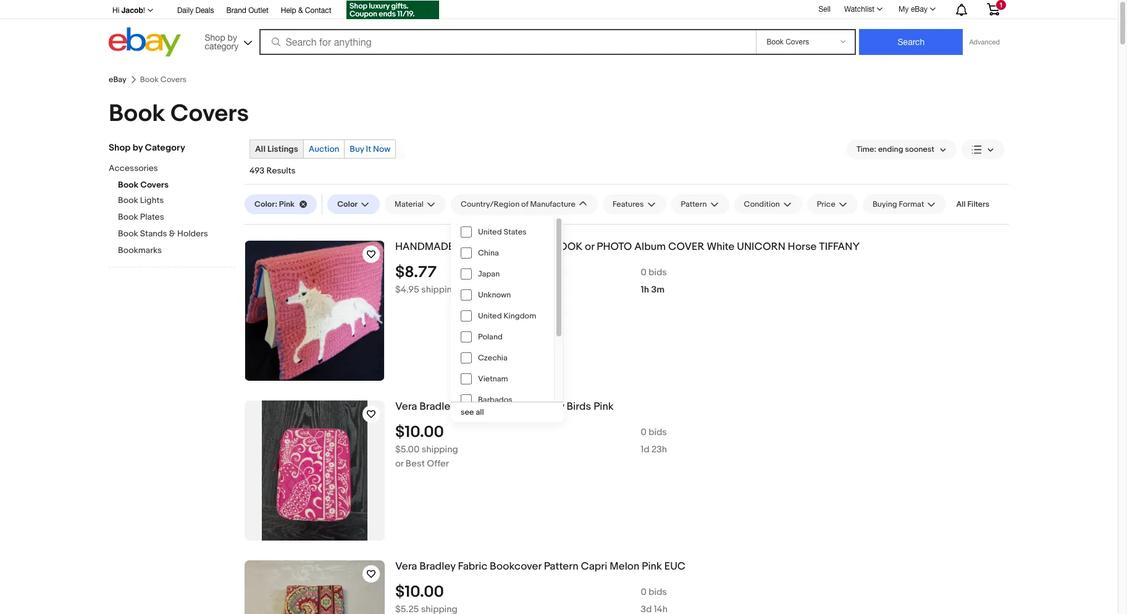 Task type: locate. For each thing, give the bounding box(es) containing it.
shipping for $8.77
[[421, 284, 458, 296]]

get the coupon image
[[346, 1, 439, 19]]

now
[[373, 144, 391, 154]]

1 vertical spatial shipping
[[422, 444, 458, 456]]

$10.00 up $5.00
[[395, 423, 444, 442]]

poland link
[[451, 327, 554, 348]]

watchlist
[[844, 5, 875, 14]]

ebay inside account navigation
[[911, 5, 928, 14]]

united up poland
[[478, 311, 502, 321]]

cover
[[668, 241, 705, 253]]

bradley for fabric
[[420, 561, 456, 573]]

bradley left fabric
[[420, 561, 456, 573]]

1 vertical spatial all
[[957, 200, 966, 209]]

or right the book
[[585, 241, 595, 253]]

all inside button
[[957, 200, 966, 209]]

0
[[641, 267, 647, 278], [641, 427, 647, 438], [641, 587, 647, 598]]

sell link
[[813, 5, 836, 13]]

1 shipping from the top
[[421, 284, 458, 296]]

0 horizontal spatial covers
[[140, 180, 169, 190]]

1 vertical spatial bradley
[[420, 561, 456, 573]]

book
[[552, 241, 583, 253]]

1 vertical spatial united
[[478, 311, 502, 321]]

vera right tap to watch item - vera bradley fabric bookcover pattern capri melon pink euc 'image'
[[395, 561, 417, 573]]

2 vera from the top
[[395, 561, 417, 573]]

advanced link
[[963, 30, 1006, 54]]

united for united states
[[478, 227, 502, 237]]

vera
[[395, 401, 417, 413], [395, 561, 417, 573]]

vera inside vera bradley fabric bookcover pattern capri melon pink euc link
[[395, 561, 417, 573]]

states
[[504, 227, 527, 237]]

2 vertical spatial 0
[[641, 587, 647, 598]]

1 vertical spatial or
[[395, 458, 404, 470]]

1 vertical spatial $10.00
[[395, 583, 444, 602]]

buy
[[350, 144, 364, 154]]

buy it now
[[350, 144, 391, 154]]

0 vertical spatial shipping
[[421, 284, 458, 296]]

shipping for $10.00
[[422, 444, 458, 456]]

white
[[707, 241, 735, 253]]

& down book plates link
[[169, 229, 175, 239]]

1 horizontal spatial all
[[957, 200, 966, 209]]

auction link
[[304, 140, 344, 158]]

handmade knit crochet pink book or photo album cover white unicorn horse tiffany image
[[245, 241, 384, 381]]

1 vertical spatial bids
[[649, 427, 667, 438]]

None submit
[[860, 29, 963, 55]]

china
[[478, 248, 499, 258]]

vera right tap to watch item - vera bradley e-book cover in twirly birds pink "image"
[[395, 401, 417, 413]]

book lights link
[[118, 195, 235, 207]]

$8.77
[[395, 263, 437, 282]]

0 inside the 0 bids $4.95 shipping
[[641, 267, 647, 278]]

1 horizontal spatial &
[[298, 6, 303, 15]]

493 results
[[250, 166, 296, 176]]

vera bradley fabric bookcover pattern capri melon pink euc link
[[395, 561, 1009, 574]]

bids inside the 0 bids $4.95 shipping
[[649, 267, 667, 278]]

barbados link
[[451, 390, 554, 411]]

2 bradley from the top
[[420, 561, 456, 573]]

shipping down $8.77 in the left of the page
[[421, 284, 458, 296]]

2 shipping from the top
[[422, 444, 458, 456]]

0 vertical spatial all
[[255, 144, 266, 154]]

2 united from the top
[[478, 311, 502, 321]]

0 vertical spatial bradley
[[420, 401, 456, 413]]

& right help
[[298, 6, 303, 15]]

book
[[109, 99, 165, 128], [118, 180, 138, 190], [118, 195, 138, 206], [118, 212, 138, 222], [118, 229, 138, 239], [468, 401, 493, 413]]

0 vertical spatial covers
[[171, 99, 249, 128]]

bids up "23h"
[[649, 427, 667, 438]]

3 0 from the top
[[641, 587, 647, 598]]

2 0 from the top
[[641, 427, 647, 438]]

1 horizontal spatial or
[[585, 241, 595, 253]]

vera inside vera bradley e-book cover in twirly birds pink link
[[395, 401, 417, 413]]

bradley for e-
[[420, 401, 456, 413]]

1 vertical spatial vera
[[395, 561, 417, 573]]

0 vertical spatial ebay
[[911, 5, 928, 14]]

1 vertical spatial 0
[[641, 427, 647, 438]]

pink
[[279, 200, 295, 209], [530, 241, 550, 253], [594, 401, 614, 413], [642, 561, 662, 573]]

1 bids from the top
[[649, 267, 667, 278]]

$10.00 for vera bradley e-book cover in twirly birds pink
[[395, 423, 444, 442]]

or left best
[[395, 458, 404, 470]]

daily
[[177, 6, 193, 15]]

plates
[[140, 212, 164, 222]]

1 bradley from the top
[[420, 401, 456, 413]]

birds
[[567, 401, 591, 413]]

0 bids $5.00 shipping
[[395, 427, 667, 456]]

poland
[[478, 332, 503, 342]]

1 horizontal spatial covers
[[171, 99, 249, 128]]

shipping inside "0 bids $5.00 shipping"
[[422, 444, 458, 456]]

ebay
[[911, 5, 928, 14], [109, 75, 126, 85]]

united
[[478, 227, 502, 237], [478, 311, 502, 321]]

1 horizontal spatial ebay
[[911, 5, 928, 14]]

$10.00 right tap to watch item - vera bradley fabric bookcover pattern capri melon pink euc 'image'
[[395, 583, 444, 602]]

bids inside "0 bids $5.00 shipping"
[[649, 427, 667, 438]]

your shopping cart contains 1 item image
[[987, 3, 1001, 15]]

1 united from the top
[[478, 227, 502, 237]]

all
[[255, 144, 266, 154], [957, 200, 966, 209]]

album
[[635, 241, 666, 253]]

holders
[[177, 229, 208, 239]]

contact
[[305, 6, 331, 15]]

2 vertical spatial bids
[[649, 587, 667, 598]]

all up 493
[[255, 144, 266, 154]]

brand
[[226, 6, 246, 15]]

bids down euc
[[649, 587, 667, 598]]

23h
[[652, 444, 667, 456]]

& inside accessories book covers book lights book plates book stands & holders bookmarks
[[169, 229, 175, 239]]

$10.00 for vera bradley fabric bookcover pattern capri melon pink euc
[[395, 583, 444, 602]]

1 vertical spatial &
[[169, 229, 175, 239]]

shipping up offer
[[422, 444, 458, 456]]

all listings link
[[250, 140, 303, 158]]

0 inside "0 bids $5.00 shipping"
[[641, 427, 647, 438]]

all filters
[[957, 200, 990, 209]]

pink left the book
[[530, 241, 550, 253]]

all inside "link"
[[255, 144, 266, 154]]

0 horizontal spatial all
[[255, 144, 266, 154]]

vera bradley fabric bookcover pattern capri melon pink euc image
[[245, 561, 385, 615]]

united states link
[[451, 222, 554, 243]]

covers up category
[[171, 99, 249, 128]]

covers
[[171, 99, 249, 128], [140, 180, 169, 190]]

tap to watch item - vera bradley fabric bookcover pattern capri melon pink euc image
[[363, 566, 380, 583]]

shipping inside the 0 bids $4.95 shipping
[[421, 284, 458, 296]]

best
[[406, 458, 425, 470]]

see all
[[461, 408, 484, 418]]

0 horizontal spatial or
[[395, 458, 404, 470]]

pink right birds
[[594, 401, 614, 413]]

1 $10.00 from the top
[[395, 423, 444, 442]]

account navigation
[[109, 0, 1009, 21]]

tap to watch item - handmade knit crochet pink book or photo album cover white unicorn horse tiffany image
[[363, 246, 380, 263]]

vera for vera bradley fabric bookcover pattern capri melon pink euc
[[395, 561, 417, 573]]

2 $10.00 from the top
[[395, 583, 444, 602]]

accessories link
[[109, 163, 226, 175]]

daily deals link
[[177, 4, 214, 18]]

color:
[[255, 200, 277, 209]]

all
[[476, 408, 484, 418]]

banner
[[109, 0, 1009, 60]]

bradley left e-
[[420, 401, 456, 413]]

0 vertical spatial $10.00
[[395, 423, 444, 442]]

1d 23h or best offer
[[395, 444, 667, 470]]

vera bradley fabric bookcover pattern capri melon pink euc
[[395, 561, 686, 573]]

handmade knit crochet pink book or photo album cover white unicorn horse tiffany link
[[395, 241, 1009, 254]]

1 vertical spatial covers
[[140, 180, 169, 190]]

bids up 3m
[[649, 267, 667, 278]]

bradley
[[420, 401, 456, 413], [420, 561, 456, 573]]

category
[[145, 142, 185, 154]]

1 vera from the top
[[395, 401, 417, 413]]

horse
[[788, 241, 817, 253]]

0 vertical spatial &
[[298, 6, 303, 15]]

1 vertical spatial ebay
[[109, 75, 126, 85]]

0 vertical spatial 0
[[641, 267, 647, 278]]

united inside "link"
[[478, 311, 502, 321]]

united up crochet
[[478, 227, 502, 237]]

e-
[[458, 401, 468, 413]]

1 0 from the top
[[641, 267, 647, 278]]

0 vertical spatial bids
[[649, 267, 667, 278]]

czechia link
[[451, 348, 554, 369]]

1d
[[641, 444, 650, 456]]

united kingdom link
[[451, 306, 554, 327]]

bookmarks link
[[118, 245, 235, 257]]

0 vertical spatial united
[[478, 227, 502, 237]]

pattern
[[544, 561, 579, 573]]

0 vertical spatial vera
[[395, 401, 417, 413]]

brand outlet
[[226, 6, 269, 15]]

unicorn
[[737, 241, 786, 253]]

all left the filters
[[957, 200, 966, 209]]

help & contact link
[[281, 4, 331, 18]]

fabric
[[458, 561, 488, 573]]

tap to watch item - vera bradley e-book cover in twirly birds pink image
[[363, 406, 380, 423]]

2 bids from the top
[[649, 427, 667, 438]]

my ebay
[[899, 5, 928, 14]]

covers up lights
[[140, 180, 169, 190]]

buy it now link
[[345, 140, 396, 158]]

see
[[461, 408, 474, 418]]

3m
[[651, 284, 665, 296]]

0 horizontal spatial &
[[169, 229, 175, 239]]

brand outlet link
[[226, 4, 269, 18]]

covers inside accessories book covers book lights book plates book stands & holders bookmarks
[[140, 180, 169, 190]]

country/region of manufacture button
[[451, 195, 598, 214]]

color: pink
[[255, 200, 295, 209]]



Task type: vqa. For each thing, say whether or not it's contained in the screenshot.
bottommost List
no



Task type: describe. For each thing, give the bounding box(es) containing it.
vietnam link
[[451, 369, 554, 390]]

unknown link
[[451, 285, 554, 306]]

my
[[899, 5, 909, 14]]

493
[[250, 166, 265, 176]]

vera for vera bradley e-book cover in twirly birds pink
[[395, 401, 417, 413]]

cover
[[495, 401, 525, 413]]

all for all listings
[[255, 144, 266, 154]]

0 horizontal spatial ebay
[[109, 75, 126, 85]]

daily deals
[[177, 6, 214, 15]]

bids for $8.77
[[649, 267, 667, 278]]

help & contact
[[281, 6, 331, 15]]

help
[[281, 6, 296, 15]]

see all button
[[451, 403, 564, 423]]

banner containing sell
[[109, 0, 1009, 60]]

japan link
[[451, 264, 554, 285]]

accessories book covers book lights book plates book stands & holders bookmarks
[[109, 163, 208, 256]]

advanced
[[970, 38, 1000, 46]]

0 for $8.77
[[641, 267, 647, 278]]

book plates link
[[118, 212, 235, 224]]

all for all filters
[[957, 200, 966, 209]]

country/region
[[461, 200, 520, 209]]

vera bradley e-book cover in twirly birds pink image
[[262, 401, 367, 541]]

crochet
[[478, 241, 528, 253]]

handmade
[[395, 241, 454, 253]]

all listings
[[255, 144, 298, 154]]

0 vertical spatial or
[[585, 241, 595, 253]]

by
[[133, 142, 143, 154]]

bids for $10.00
[[649, 427, 667, 438]]

pink left euc
[[642, 561, 662, 573]]

twirly
[[538, 401, 564, 413]]

handmade knit crochet pink book or photo album cover white unicorn horse tiffany
[[395, 241, 860, 253]]

kingdom
[[504, 311, 536, 321]]

bookcover
[[490, 561, 542, 573]]

vietnam
[[478, 374, 508, 384]]

manufacture
[[530, 200, 576, 209]]

capri
[[581, 561, 607, 573]]

book covers
[[109, 99, 249, 128]]

1h 3m
[[641, 284, 665, 296]]

united for united kingdom
[[478, 311, 502, 321]]

watchlist link
[[838, 2, 888, 17]]

china link
[[451, 243, 554, 264]]

my ebay link
[[892, 2, 941, 17]]

shop
[[109, 142, 131, 154]]

country/region of manufacture
[[461, 200, 576, 209]]

knit
[[457, 241, 475, 253]]

offer
[[427, 458, 449, 470]]

filters
[[968, 200, 990, 209]]

listings
[[268, 144, 298, 154]]

1h
[[641, 284, 649, 296]]

& inside account navigation
[[298, 6, 303, 15]]

japan
[[478, 269, 500, 279]]

czechia
[[478, 353, 508, 363]]

of
[[521, 200, 529, 209]]

book stands & holders link
[[118, 229, 235, 240]]

or inside the 1d 23h or best offer
[[395, 458, 404, 470]]

vera bradley e-book cover in twirly birds pink link
[[395, 401, 1009, 414]]

0 for $10.00
[[641, 427, 647, 438]]

pink right color:
[[279, 200, 295, 209]]

color: pink link
[[245, 195, 317, 214]]

it
[[366, 144, 371, 154]]

deals
[[195, 6, 214, 15]]

stands
[[140, 229, 167, 239]]

all filters button
[[952, 195, 995, 214]]

lights
[[140, 195, 164, 206]]

tiffany
[[819, 241, 860, 253]]

ebay link
[[109, 75, 126, 85]]

bookmarks
[[118, 245, 162, 256]]

united states
[[478, 227, 527, 237]]

$4.95
[[395, 284, 419, 296]]

accessories
[[109, 163, 158, 174]]

3 bids from the top
[[649, 587, 667, 598]]

vera bradley e-book cover in twirly birds pink
[[395, 401, 614, 413]]

$5.00
[[395, 444, 420, 456]]

united kingdom
[[478, 311, 536, 321]]

sell
[[819, 5, 831, 13]]

photo
[[597, 241, 632, 253]]

in
[[527, 401, 535, 413]]

0 bids $4.95 shipping
[[395, 267, 667, 296]]

auction
[[309, 144, 339, 154]]



